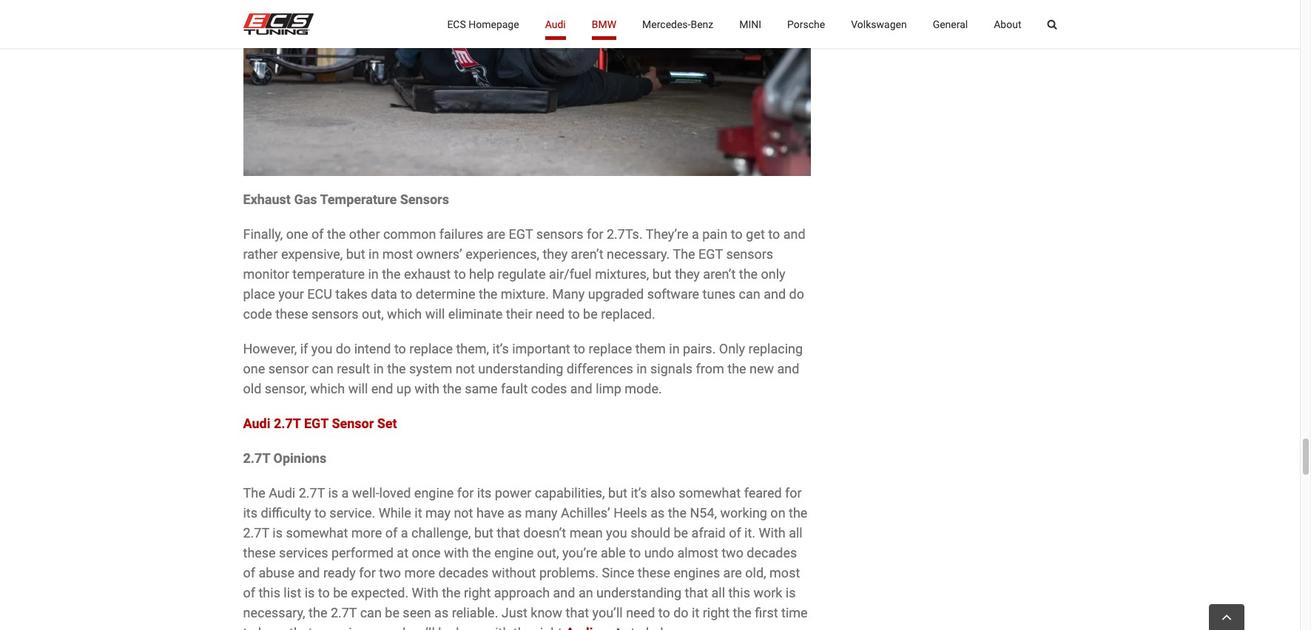 Task type: locate. For each thing, give the bounding box(es) containing it.
will down 'result'
[[348, 381, 368, 397]]

with up seen
[[412, 585, 439, 601]]

0 horizontal spatial they
[[543, 246, 568, 262]]

2 vertical spatial these
[[638, 565, 670, 581]]

about link
[[994, 0, 1021, 48]]

a up at
[[401, 525, 408, 541]]

understanding inside however, if you do intend to replace them, it's important to replace them in pairs. only replacing one sensor can result in the system not understanding differences in signals from the new and old sensor, which will end up with the same fault codes and limp mode.
[[478, 361, 563, 377]]

same
[[465, 381, 498, 397]]

can left 'result'
[[312, 361, 333, 377]]

have down "power"
[[476, 505, 504, 521]]

more
[[351, 525, 382, 541], [404, 565, 435, 581]]

not down them,
[[456, 361, 475, 377]]

their
[[506, 306, 532, 322]]

two up expected.
[[379, 565, 401, 581]]

its left "power"
[[477, 485, 491, 501]]

in up data on the top left
[[368, 266, 379, 282]]

egt up experiences,
[[509, 226, 533, 242]]

just
[[501, 605, 527, 621]]

0 vertical spatial they
[[543, 246, 568, 262]]

are
[[487, 226, 505, 242], [723, 565, 742, 581]]

1 horizontal spatial you
[[606, 525, 627, 541]]

aren't up air/fuel
[[571, 246, 603, 262]]

approach
[[494, 585, 550, 601]]

and down seen
[[384, 625, 406, 630]]

understanding up fault
[[478, 361, 563, 377]]

1 horizontal spatial out,
[[537, 545, 559, 561]]

sensor
[[268, 361, 309, 377]]

1 vertical spatial decades
[[438, 565, 489, 581]]

1 horizontal spatial are
[[723, 565, 742, 581]]

one up expensive,
[[286, 226, 308, 242]]

1 vertical spatial not
[[454, 505, 473, 521]]

1 vertical spatial it's
[[631, 485, 647, 501]]

1 vertical spatial with
[[412, 585, 439, 601]]

failures
[[439, 226, 483, 242]]

most down common
[[382, 246, 413, 262]]

performed
[[331, 545, 394, 561]]

pain
[[702, 226, 728, 242]]

2 vertical spatial with
[[485, 625, 510, 630]]

one
[[286, 226, 308, 242], [243, 361, 265, 377]]

right down the know
[[535, 625, 562, 630]]

0 horizontal spatial out,
[[362, 306, 384, 322]]

a left pain
[[692, 226, 699, 242]]

do down "engines" on the right
[[673, 605, 689, 621]]

the inside the audi 2.7t is a well-loved engine for its power capabilities, but it's also somewhat feared for its difficulty to service. while it may not have as many achilles' heels as the n54, working on the 2.7t is somewhat more of a challenge, but that doesn't mean you should be afraid of it. with all these services performed at once with the engine out, you're able to undo almost two decades of abuse and ready for two more decades without problems. since these engines are old, most of this list is to be expected. with the right approach and an understanding that all this work is necessary, the 2.7t can be seen as reliable. just know that you'll need to do it right the first time to have that experience and we'll be here with the right
[[243, 485, 265, 501]]

this up necessary,
[[259, 585, 280, 601]]

right up reliable.
[[464, 585, 491, 601]]

1 vertical spatial you
[[606, 525, 627, 541]]

porsche link
[[787, 0, 825, 48]]

0 vertical spatial you
[[311, 341, 332, 357]]

with inside however, if you do intend to replace them, it's important to replace them in pairs. only replacing one sensor can result in the system not understanding differences in signals from the new and old sensor, which will end up with the same fault codes and limp mode.
[[415, 381, 439, 397]]

0 vertical spatial two
[[722, 545, 743, 561]]

1 vertical spatial they
[[675, 266, 700, 282]]

1 horizontal spatial engine
[[494, 545, 534, 561]]

volkswagen
[[851, 18, 907, 30]]

that down an
[[566, 605, 589, 621]]

will inside however, if you do intend to replace them, it's important to replace them in pairs. only replacing one sensor can result in the system not understanding differences in signals from the new and old sensor, which will end up with the same fault codes and limp mode.
[[348, 381, 368, 397]]

0 horizontal spatial aren't
[[571, 246, 603, 262]]

it.
[[744, 525, 755, 541]]

will
[[425, 306, 445, 322], [348, 381, 368, 397]]

will inside finally, one of the other common failures are egt sensors for 2.7ts. they're a pain to get to and rather expensive, but in most owners' experiences, they aren't necessary. the egt sensors monitor temperature in the exhaust to help regulate air/fuel mixtures, but they aren't the only place your ecu takes data to determine the mixture. many upgraded software tunes can and do code these sensors out, which will eliminate their need to be replaced.
[[425, 306, 445, 322]]

is up time on the bottom right of page
[[786, 585, 796, 601]]

you
[[311, 341, 332, 357], [606, 525, 627, 541]]

which down data on the top left
[[387, 306, 422, 322]]

0 vertical spatial with
[[415, 381, 439, 397]]

here
[[456, 625, 482, 630]]

are inside the audi 2.7t is a well-loved engine for its power capabilities, but it's also somewhat feared for its difficulty to service. while it may not have as many achilles' heels as the n54, working on the 2.7t is somewhat more of a challenge, but that doesn't mean you should be afraid of it. with all these services performed at once with the engine out, you're able to undo almost two decades of abuse and ready for two more decades without problems. since these engines are old, most of this list is to be expected. with the right approach and an understanding that all this work is necessary, the 2.7t can be seen as reliable. just know that you'll need to do it right the first time to have that experience and we'll be here with the right
[[723, 565, 742, 581]]

the up difficulty at left bottom
[[243, 485, 265, 501]]

understanding
[[478, 361, 563, 377], [596, 585, 682, 601]]

0 horizontal spatial you
[[311, 341, 332, 357]]

them
[[635, 341, 666, 357]]

with down on
[[759, 525, 785, 541]]

audi
[[545, 18, 566, 30], [243, 416, 270, 431], [269, 485, 295, 501]]

have down necessary,
[[258, 625, 286, 630]]

it down "engines" on the right
[[692, 605, 699, 621]]

1 horizontal spatial one
[[286, 226, 308, 242]]

0 vertical spatial more
[[351, 525, 382, 541]]

out, down doesn't
[[537, 545, 559, 561]]

2 replace from the left
[[589, 341, 632, 357]]

these up the abuse
[[243, 545, 276, 561]]

0 vertical spatial a
[[692, 226, 699, 242]]

1 vertical spatial need
[[626, 605, 655, 621]]

abuse
[[259, 565, 295, 581]]

somewhat up n54,
[[679, 485, 741, 501]]

1 vertical spatial a
[[341, 485, 349, 501]]

1 vertical spatial are
[[723, 565, 742, 581]]

can inside the audi 2.7t is a well-loved engine for its power capabilities, but it's also somewhat feared for its difficulty to service. while it may not have as many achilles' heels as the n54, working on the 2.7t is somewhat more of a challenge, but that doesn't mean you should be afraid of it. with all these services performed at once with the engine out, you're able to undo almost two decades of abuse and ready for two more decades without problems. since these engines are old, most of this list is to be expected. with the right approach and an understanding that all this work is necessary, the 2.7t can be seen as reliable. just know that you'll need to do it right the first time to have that experience and we'll be here with the right
[[360, 605, 382, 621]]

0 horizontal spatial the
[[243, 485, 265, 501]]

of inside finally, one of the other common failures are egt sensors for 2.7ts. they're a pain to get to and rather expensive, but in most owners' experiences, they aren't necessary. the egt sensors monitor temperature in the exhaust to help regulate air/fuel mixtures, but they aren't the only place your ecu takes data to determine the mixture. many upgraded software tunes can and do code these sensors out, which will eliminate their need to be replaced.
[[311, 226, 324, 242]]

2.7t left the opinions
[[243, 451, 270, 466]]

0 horizontal spatial it
[[415, 505, 422, 521]]

0 vertical spatial out,
[[362, 306, 384, 322]]

0 vertical spatial one
[[286, 226, 308, 242]]

1 vertical spatial aren't
[[703, 266, 736, 282]]

the up up
[[387, 361, 406, 377]]

0 horizontal spatial can
[[312, 361, 333, 377]]

determine
[[416, 286, 475, 302]]

2 horizontal spatial do
[[789, 286, 804, 302]]

0 vertical spatial have
[[476, 505, 504, 521]]

aren't up tunes
[[703, 266, 736, 282]]

the up reliable.
[[442, 585, 461, 601]]

in
[[368, 246, 379, 262], [368, 266, 379, 282], [669, 341, 680, 357], [373, 361, 384, 377], [636, 361, 647, 377]]

2 vertical spatial sensors
[[311, 306, 359, 322]]

from
[[696, 361, 724, 377]]

n54,
[[690, 505, 717, 521]]

right down "engines" on the right
[[703, 605, 730, 621]]

a inside finally, one of the other common failures are egt sensors for 2.7ts. they're a pain to get to and rather expensive, but in most owners' experiences, they aren't necessary. the egt sensors monitor temperature in the exhaust to help regulate air/fuel mixtures, but they aren't the only place your ecu takes data to determine the mixture. many upgraded software tunes can and do code these sensors out, which will eliminate their need to be replaced.
[[692, 226, 699, 242]]

should
[[630, 525, 670, 541]]

1 vertical spatial two
[[379, 565, 401, 581]]

mode.
[[625, 381, 662, 397]]

will down determine
[[425, 306, 445, 322]]

opinions
[[273, 451, 326, 466]]

to right get
[[768, 226, 780, 242]]

1 horizontal spatial more
[[404, 565, 435, 581]]

egt down pain
[[698, 246, 723, 262]]

this
[[259, 585, 280, 601], [728, 585, 750, 601]]

do
[[789, 286, 804, 302], [336, 341, 351, 357], [673, 605, 689, 621]]

1 horizontal spatial its
[[477, 485, 491, 501]]

with
[[415, 381, 439, 397], [444, 545, 469, 561], [485, 625, 510, 630]]

1 horizontal spatial with
[[444, 545, 469, 561]]

1 horizontal spatial decades
[[747, 545, 797, 561]]

sensor
[[332, 416, 374, 431]]

are inside finally, one of the other common failures are egt sensors for 2.7ts. they're a pain to get to and rather expensive, but in most owners' experiences, they aren't necessary. the egt sensors monitor temperature in the exhaust to help regulate air/fuel mixtures, but they aren't the only place your ecu takes data to determine the mixture. many upgraded software tunes can and do code these sensors out, which will eliminate their need to be replaced.
[[487, 226, 505, 242]]

0 vertical spatial it's
[[492, 341, 509, 357]]

two down "afraid"
[[722, 545, 743, 561]]

1 replace from the left
[[409, 341, 453, 357]]

they
[[543, 246, 568, 262], [675, 266, 700, 282]]

in up signals
[[669, 341, 680, 357]]

0 vertical spatial the
[[673, 246, 695, 262]]

2.7t opinions
[[243, 451, 326, 466]]

out,
[[362, 306, 384, 322], [537, 545, 559, 561]]

it's inside the audi 2.7t is a well-loved engine for its power capabilities, but it's also somewhat feared for its difficulty to service. while it may not have as many achilles' heels as the n54, working on the 2.7t is somewhat more of a challenge, but that doesn't mean you should be afraid of it. with all these services performed at once with the engine out, you're able to undo almost two decades of abuse and ready for two more decades without problems. since these engines are old, most of this list is to be expected. with the right approach and an understanding that all this work is necessary, the 2.7t can be seen as reliable. just know that you'll need to do it right the first time to have that experience and we'll be here with the right
[[631, 485, 647, 501]]

2 horizontal spatial right
[[703, 605, 730, 621]]

exhaust
[[243, 192, 291, 207]]

decades
[[747, 545, 797, 561], [438, 565, 489, 581]]

0 horizontal spatial with
[[415, 381, 439, 397]]

do inside the audi 2.7t is a well-loved engine for its power capabilities, but it's also somewhat feared for its difficulty to service. while it may not have as many achilles' heels as the n54, working on the 2.7t is somewhat more of a challenge, but that doesn't mean you should be afraid of it. with all these services performed at once with the engine out, you're able to undo almost two decades of abuse and ready for two more decades without problems. since these engines are old, most of this list is to be expected. with the right approach and an understanding that all this work is necessary, the 2.7t can be seen as reliable. just know that you'll need to do it right the first time to have that experience and we'll be here with the right
[[673, 605, 689, 621]]

takes
[[335, 286, 368, 302]]

audi for audi 2.7t egt sensor set
[[243, 416, 270, 431]]

end
[[371, 381, 393, 397]]

but down other
[[346, 246, 365, 262]]

and down only
[[764, 286, 786, 302]]

2 vertical spatial a
[[401, 525, 408, 541]]

0 horizontal spatial egt
[[304, 416, 328, 431]]

as down "power"
[[508, 505, 522, 521]]

it's
[[492, 341, 509, 357], [631, 485, 647, 501]]

0 horizontal spatial right
[[464, 585, 491, 601]]

need
[[536, 306, 565, 322], [626, 605, 655, 621]]

1 horizontal spatial it
[[692, 605, 699, 621]]

which inside however, if you do intend to replace them, it's important to replace them in pairs. only replacing one sensor can result in the system not understanding differences in signals from the new and old sensor, which will end up with the same fault codes and limp mode.
[[310, 381, 345, 397]]

ecs tuning logo image
[[243, 13, 313, 35]]

with down the system
[[415, 381, 439, 397]]

to left get
[[731, 226, 743, 242]]

to right able
[[629, 545, 641, 561]]

they up air/fuel
[[543, 246, 568, 262]]

work
[[753, 585, 782, 601]]

only
[[719, 341, 745, 357]]

for inside finally, one of the other common failures are egt sensors for 2.7ts. they're a pain to get to and rather expensive, but in most owners' experiences, they aren't necessary. the egt sensors monitor temperature in the exhaust to help regulate air/fuel mixtures, but they aren't the only place your ecu takes data to determine the mixture. many upgraded software tunes can and do code these sensors out, which will eliminate their need to be replaced.
[[587, 226, 603, 242]]

can right tunes
[[739, 286, 760, 302]]

its
[[477, 485, 491, 501], [243, 505, 257, 521]]

0 horizontal spatial one
[[243, 361, 265, 377]]

0 horizontal spatial are
[[487, 226, 505, 242]]

need down the many
[[536, 306, 565, 322]]

upgraded
[[588, 286, 644, 302]]

1 vertical spatial egt
[[698, 246, 723, 262]]

1 vertical spatial it
[[692, 605, 699, 621]]

1 horizontal spatial sensors
[[536, 226, 583, 242]]

all down "engines" on the right
[[711, 585, 725, 601]]

can
[[739, 286, 760, 302], [312, 361, 333, 377], [360, 605, 382, 621]]

the right on
[[789, 505, 807, 521]]

that down necessary,
[[289, 625, 313, 630]]

0 vertical spatial most
[[382, 246, 413, 262]]

0 vertical spatial do
[[789, 286, 804, 302]]

0 vertical spatial with
[[759, 525, 785, 541]]

0 vertical spatial somewhat
[[679, 485, 741, 501]]

1 horizontal spatial most
[[770, 565, 800, 581]]

be down expected.
[[385, 605, 399, 621]]

problems.
[[539, 565, 599, 581]]

1 vertical spatial will
[[348, 381, 368, 397]]

you inside however, if you do intend to replace them, it's important to replace them in pairs. only replacing one sensor can result in the system not understanding differences in signals from the new and old sensor, which will end up with the same fault codes and limp mode.
[[311, 341, 332, 357]]

1 horizontal spatial somewhat
[[679, 485, 741, 501]]

1 horizontal spatial replace
[[589, 341, 632, 357]]

out, inside finally, one of the other common failures are egt sensors for 2.7ts. they're a pain to get to and rather expensive, but in most owners' experiences, they aren't necessary. the egt sensors monitor temperature in the exhaust to help regulate air/fuel mixtures, but they aren't the only place your ecu takes data to determine the mixture. many upgraded software tunes can and do code these sensors out, which will eliminate their need to be replaced.
[[362, 306, 384, 322]]

0 vertical spatial aren't
[[571, 246, 603, 262]]

1 vertical spatial out,
[[537, 545, 559, 561]]

2 horizontal spatial can
[[739, 286, 760, 302]]

they're
[[646, 226, 688, 242]]

your
[[278, 286, 304, 302]]

decades up reliable.
[[438, 565, 489, 581]]

is up service.
[[328, 485, 338, 501]]

1 vertical spatial sensors
[[726, 246, 773, 262]]

they up 'software'
[[675, 266, 700, 282]]

understanding inside the audi 2.7t is a well-loved engine for its power capabilities, but it's also somewhat feared for its difficulty to service. while it may not have as many achilles' heels as the n54, working on the 2.7t is somewhat more of a challenge, but that doesn't mean you should be afraid of it. with all these services performed at once with the engine out, you're able to undo almost two decades of abuse and ready for two more decades without problems. since these engines are old, most of this list is to be expected. with the right approach and an understanding that all this work is necessary, the 2.7t can be seen as reliable. just know that you'll need to do it right the first time to have that experience and we'll be here with the right
[[596, 585, 682, 601]]

two
[[722, 545, 743, 561], [379, 565, 401, 581]]

1 vertical spatial the
[[243, 485, 265, 501]]

somewhat up "services"
[[286, 525, 348, 541]]

pairs.
[[683, 341, 716, 357]]

it's right them,
[[492, 341, 509, 357]]

mini link
[[739, 0, 761, 48]]

2.7t down difficulty at left bottom
[[243, 525, 269, 541]]

for left 2.7ts. at left top
[[587, 226, 603, 242]]

need right you'll
[[626, 605, 655, 621]]

expected.
[[351, 585, 409, 601]]

0 vertical spatial understanding
[[478, 361, 563, 377]]

a left "well-"
[[341, 485, 349, 501]]

engine up may
[[414, 485, 454, 501]]

not inside the audi 2.7t is a well-loved engine for its power capabilities, but it's also somewhat feared for its difficulty to service. while it may not have as many achilles' heels as the n54, working on the 2.7t is somewhat more of a challenge, but that doesn't mean you should be afraid of it. with all these services performed at once with the engine out, you're able to undo almost two decades of abuse and ready for two more decades without problems. since these engines are old, most of this list is to be expected. with the right approach and an understanding that all this work is necessary, the 2.7t can be seen as reliable. just know that you'll need to do it right the first time to have that experience and we'll be here with the right
[[454, 505, 473, 521]]

1 vertical spatial do
[[336, 341, 351, 357]]

1 vertical spatial which
[[310, 381, 345, 397]]

at
[[397, 545, 408, 561]]

0 horizontal spatial do
[[336, 341, 351, 357]]

of up expensive,
[[311, 226, 324, 242]]

2.7t up difficulty at left bottom
[[299, 485, 325, 501]]

intend
[[354, 341, 391, 357]]

one inside however, if you do intend to replace them, it's important to replace them in pairs. only replacing one sensor can result in the system not understanding differences in signals from the new and old sensor, which will end up with the same fault codes and limp mode.
[[243, 361, 265, 377]]

monitor
[[243, 266, 289, 282]]

only
[[761, 266, 785, 282]]

1 horizontal spatial right
[[535, 625, 562, 630]]

engine
[[414, 485, 454, 501], [494, 545, 534, 561]]

0 horizontal spatial a
[[341, 485, 349, 501]]

them,
[[456, 341, 489, 357]]

for
[[587, 226, 603, 242], [457, 485, 474, 501], [785, 485, 802, 501], [359, 565, 376, 581]]

2 vertical spatial can
[[360, 605, 382, 621]]

2 this from the left
[[728, 585, 750, 601]]

the
[[673, 246, 695, 262], [243, 485, 265, 501]]

0 vertical spatial audi
[[545, 18, 566, 30]]

know
[[531, 605, 562, 621]]

2 vertical spatial audi
[[269, 485, 295, 501]]

the down just
[[513, 625, 532, 630]]

audi down old
[[243, 416, 270, 431]]

1 vertical spatial audi
[[243, 416, 270, 431]]

0 horizontal spatial it's
[[492, 341, 509, 357]]

of up necessary,
[[243, 585, 255, 601]]

1 vertical spatial most
[[770, 565, 800, 581]]

the down also
[[668, 505, 687, 521]]

its left difficulty at left bottom
[[243, 505, 257, 521]]

need inside finally, one of the other common failures are egt sensors for 2.7ts. they're a pain to get to and rather expensive, but in most owners' experiences, they aren't necessary. the egt sensors monitor temperature in the exhaust to help regulate air/fuel mixtures, but they aren't the only place your ecu takes data to determine the mixture. many upgraded software tunes can and do code these sensors out, which will eliminate their need to be replaced.
[[536, 306, 565, 322]]

experience
[[316, 625, 380, 630]]

finally, one of the other common failures are egt sensors for 2.7ts. they're a pain to get to and rather expensive, but in most owners' experiences, they aren't necessary. the egt sensors monitor temperature in the exhaust to help regulate air/fuel mixtures, but they aren't the only place your ecu takes data to determine the mixture. many upgraded software tunes can and do code these sensors out, which will eliminate their need to be replaced.
[[243, 226, 805, 322]]

temperature
[[320, 192, 397, 207]]

audi up difficulty at left bottom
[[269, 485, 295, 501]]

with
[[759, 525, 785, 541], [412, 585, 439, 601]]

with down challenge,
[[444, 545, 469, 561]]

1 horizontal spatial egt
[[509, 226, 533, 242]]

fault
[[501, 381, 528, 397]]

1 vertical spatial can
[[312, 361, 333, 377]]

that
[[497, 525, 520, 541], [685, 585, 708, 601], [566, 605, 589, 621], [289, 625, 313, 630]]

2 horizontal spatial with
[[485, 625, 510, 630]]

regulate
[[498, 266, 546, 282]]

0 horizontal spatial understanding
[[478, 361, 563, 377]]

1 horizontal spatial can
[[360, 605, 382, 621]]

do up 'result'
[[336, 341, 351, 357]]

1 vertical spatial one
[[243, 361, 265, 377]]

engine up without
[[494, 545, 534, 561]]

1 horizontal spatial two
[[722, 545, 743, 561]]

1 horizontal spatial as
[[508, 505, 522, 521]]

one up old
[[243, 361, 265, 377]]

0 vertical spatial it
[[415, 505, 422, 521]]

understanding down the since
[[596, 585, 682, 601]]

2.7t
[[274, 416, 301, 431], [243, 451, 270, 466], [299, 485, 325, 501], [243, 525, 269, 541], [331, 605, 357, 621]]

is right list
[[305, 585, 315, 601]]

1 horizontal spatial this
[[728, 585, 750, 601]]

more up performed
[[351, 525, 382, 541]]

we'll
[[409, 625, 435, 630]]

ready
[[323, 565, 356, 581]]

these
[[275, 306, 308, 322], [243, 545, 276, 561], [638, 565, 670, 581]]

many
[[552, 286, 585, 302]]

0 horizontal spatial most
[[382, 246, 413, 262]]

other
[[349, 226, 380, 242]]

be down the many
[[583, 306, 598, 322]]

the audi 2.7t is a well-loved engine for its power capabilities, but it's also somewhat feared for its difficulty to service. while it may not have as many achilles' heels as the n54, working on the 2.7t is somewhat more of a challenge, but that doesn't mean you should be afraid of it. with all these services performed at once with the engine out, you're able to undo almost two decades of abuse and ready for two more decades without problems. since these engines are old, most of this list is to be expected. with the right approach and an understanding that all this work is necessary, the 2.7t can be seen as reliable. just know that you'll need to do it right the first time to have that experience and we'll be here with the right
[[243, 485, 808, 630]]



Task type: vqa. For each thing, say whether or not it's contained in the screenshot.
sacrifice
no



Task type: describe. For each thing, give the bounding box(es) containing it.
experiences,
[[465, 246, 539, 262]]

2.7t down sensor,
[[274, 416, 301, 431]]

in down other
[[368, 246, 379, 262]]

once
[[412, 545, 441, 561]]

for up on
[[785, 485, 802, 501]]

and down "replacing"
[[777, 361, 799, 377]]

without
[[492, 565, 536, 581]]

out, inside the audi 2.7t is a well-loved engine for its power capabilities, but it's also somewhat feared for its difficulty to service. while it may not have as many achilles' heels as the n54, working on the 2.7t is somewhat more of a challenge, but that doesn't mean you should be afraid of it. with all these services performed at once with the engine out, you're able to undo almost two decades of abuse and ready for two more decades without problems. since these engines are old, most of this list is to be expected. with the right approach and an understanding that all this work is necessary, the 2.7t can be seen as reliable. just know that you'll need to do it right the first time to have that experience and we'll be here with the right
[[537, 545, 559, 561]]

0 vertical spatial decades
[[747, 545, 797, 561]]

sensor,
[[265, 381, 307, 397]]

that left doesn't
[[497, 525, 520, 541]]

services
[[279, 545, 328, 561]]

expensive,
[[281, 246, 343, 262]]

ecs
[[447, 18, 466, 30]]

ecs homepage link
[[447, 0, 519, 48]]

new
[[749, 361, 774, 377]]

to left service.
[[314, 505, 326, 521]]

the left other
[[327, 226, 346, 242]]

for down performed
[[359, 565, 376, 581]]

0 horizontal spatial as
[[434, 605, 448, 621]]

replaced.
[[601, 306, 655, 322]]

not inside however, if you do intend to replace them, it's important to replace them in pairs. only replacing one sensor can result in the system not understanding differences in signals from the new and old sensor, which will end up with the same fault codes and limp mode.
[[456, 361, 475, 377]]

many
[[525, 505, 558, 521]]

one inside finally, one of the other common failures are egt sensors for 2.7ts. they're a pain to get to and rather expensive, but in most owners' experiences, they aren't necessary. the egt sensors monitor temperature in the exhaust to help regulate air/fuel mixtures, but they aren't the only place your ecu takes data to determine the mixture. many upgraded software tunes can and do code these sensors out, which will eliminate their need to be replaced.
[[286, 226, 308, 242]]

and down "services"
[[298, 565, 320, 581]]

mercedes-benz
[[642, 18, 713, 30]]

bmw
[[592, 18, 616, 30]]

1 this from the left
[[259, 585, 280, 601]]

but right challenge,
[[474, 525, 493, 541]]

on
[[770, 505, 785, 521]]

working
[[720, 505, 767, 521]]

0 horizontal spatial somewhat
[[286, 525, 348, 541]]

common
[[383, 226, 436, 242]]

necessary.
[[607, 246, 670, 262]]

undo
[[644, 545, 674, 561]]

doesn't
[[523, 525, 566, 541]]

however, if you do intend to replace them, it's important to replace them in pairs. only replacing one sensor can result in the system not understanding differences in signals from the new and old sensor, which will end up with the same fault codes and limp mode.
[[243, 341, 803, 397]]

2 vertical spatial right
[[535, 625, 562, 630]]

since
[[602, 565, 634, 581]]

porsche
[[787, 18, 825, 30]]

differences
[[567, 361, 633, 377]]

the up data on the top left
[[382, 266, 401, 282]]

an
[[578, 585, 593, 601]]

be down ready
[[333, 585, 348, 601]]

seen
[[403, 605, 431, 621]]

the down only on the bottom right of page
[[727, 361, 746, 377]]

owners'
[[416, 246, 462, 262]]

of down 'while'
[[385, 525, 398, 541]]

be left here
[[438, 625, 453, 630]]

and left limp
[[570, 381, 592, 397]]

get
[[746, 226, 765, 242]]

1 vertical spatial its
[[243, 505, 257, 521]]

1 horizontal spatial a
[[401, 525, 408, 541]]

audi inside the audi 2.7t is a well-loved engine for its power capabilities, but it's also somewhat feared for its difficulty to service. while it may not have as many achilles' heels as the n54, working on the 2.7t is somewhat more of a challenge, but that doesn't mean you should be afraid of it. with all these services performed at once with the engine out, you're able to undo almost two decades of abuse and ready for two more decades without problems. since these engines are old, most of this list is to be expected. with the right approach and an understanding that all this work is necessary, the 2.7t can be seen as reliable. just know that you'll need to do it right the first time to have that experience and we'll be here with the right
[[269, 485, 295, 501]]

to left help
[[454, 266, 466, 282]]

be inside finally, one of the other common failures are egt sensors for 2.7ts. they're a pain to get to and rather expensive, but in most owners' experiences, they aren't necessary. the egt sensors monitor temperature in the exhaust to help regulate air/fuel mixtures, but they aren't the only place your ecu takes data to determine the mixture. many upgraded software tunes can and do code these sensors out, which will eliminate their need to be replaced.
[[583, 306, 598, 322]]

0 vertical spatial all
[[789, 525, 803, 541]]

to down the many
[[568, 306, 580, 322]]

and right get
[[783, 226, 805, 242]]

1 vertical spatial with
[[444, 545, 469, 561]]

heels
[[613, 505, 647, 521]]

audi 2.7t egt sensor set link
[[243, 416, 397, 431]]

time
[[781, 605, 808, 621]]

these inside finally, one of the other common failures are egt sensors for 2.7ts. they're a pain to get to and rather expensive, but in most owners' experiences, they aren't necessary. the egt sensors monitor temperature in the exhaust to help regulate air/fuel mixtures, but they aren't the only place your ecu takes data to determine the mixture. many upgraded software tunes can and do code these sensors out, which will eliminate their need to be replaced.
[[275, 306, 308, 322]]

can inside finally, one of the other common failures are egt sensors for 2.7ts. they're a pain to get to and rather expensive, but in most owners' experiences, they aren't necessary. the egt sensors monitor temperature in the exhaust to help regulate air/fuel mixtures, but they aren't the only place your ecu takes data to determine the mixture. many upgraded software tunes can and do code these sensors out, which will eliminate their need to be replaced.
[[739, 286, 760, 302]]

0 horizontal spatial all
[[711, 585, 725, 601]]

achilles'
[[561, 505, 610, 521]]

of left it.
[[729, 525, 741, 541]]

in up "end"
[[373, 361, 384, 377]]

up
[[396, 381, 411, 397]]

loved
[[379, 485, 411, 501]]

and down problems.
[[553, 585, 575, 601]]

also
[[650, 485, 675, 501]]

air/fuel
[[549, 266, 592, 282]]

however,
[[243, 341, 297, 357]]

to right you'll
[[658, 605, 670, 621]]

0 horizontal spatial more
[[351, 525, 382, 541]]

to down ready
[[318, 585, 330, 601]]

2 horizontal spatial sensors
[[726, 246, 773, 262]]

data
[[371, 286, 397, 302]]

to right intend on the left bottom
[[394, 341, 406, 357]]

may
[[425, 505, 451, 521]]

to up differences
[[573, 341, 585, 357]]

can inside however, if you do intend to replace them, it's important to replace them in pairs. only replacing one sensor can result in the system not understanding differences in signals from the new and old sensor, which will end up with the same fault codes and limp mode.
[[312, 361, 333, 377]]

rather
[[243, 246, 278, 262]]

0 vertical spatial sensors
[[536, 226, 583, 242]]

necessary,
[[243, 605, 305, 621]]

finally,
[[243, 226, 283, 242]]

to down necessary,
[[243, 625, 255, 630]]

1 vertical spatial have
[[258, 625, 286, 630]]

1 horizontal spatial aren't
[[703, 266, 736, 282]]

tunes
[[703, 286, 736, 302]]

old,
[[745, 565, 766, 581]]

old
[[243, 381, 261, 397]]

is down difficulty at left bottom
[[272, 525, 283, 541]]

code
[[243, 306, 272, 322]]

mercedes-
[[642, 18, 691, 30]]

software
[[647, 286, 699, 302]]

most inside finally, one of the other common failures are egt sensors for 2.7ts. they're a pain to get to and rather expensive, but in most owners' experiences, they aren't necessary. the egt sensors monitor temperature in the exhaust to help regulate air/fuel mixtures, but they aren't the only place your ecu takes data to determine the mixture. many upgraded software tunes can and do code these sensors out, which will eliminate their need to be replaced.
[[382, 246, 413, 262]]

bmw link
[[592, 0, 616, 48]]

2 vertical spatial egt
[[304, 416, 328, 431]]

almost
[[677, 545, 718, 561]]

0 horizontal spatial engine
[[414, 485, 454, 501]]

which inside finally, one of the other common failures are egt sensors for 2.7ts. they're a pain to get to and rather expensive, but in most owners' experiences, they aren't necessary. the egt sensors monitor temperature in the exhaust to help regulate air/fuel mixtures, but they aren't the only place your ecu takes data to determine the mixture. many upgraded software tunes can and do code these sensors out, which will eliminate their need to be replaced.
[[387, 306, 422, 322]]

0 horizontal spatial decades
[[438, 565, 489, 581]]

it's inside however, if you do intend to replace them, it's important to replace them in pairs. only replacing one sensor can result in the system not understanding differences in signals from the new and old sensor, which will end up with the same fault codes and limp mode.
[[492, 341, 509, 357]]

that down "engines" on the right
[[685, 585, 708, 601]]

engines
[[674, 565, 720, 581]]

the up experience
[[309, 605, 327, 621]]

do inside however, if you do intend to replace them, it's important to replace them in pairs. only replacing one sensor can result in the system not understanding differences in signals from the new and old sensor, which will end up with the same fault codes and limp mode.
[[336, 341, 351, 357]]

exhaust
[[404, 266, 451, 282]]

power
[[495, 485, 531, 501]]

able
[[601, 545, 626, 561]]

the left same
[[443, 381, 461, 397]]

mixtures,
[[595, 266, 649, 282]]

challenge,
[[411, 525, 471, 541]]

0 vertical spatial its
[[477, 485, 491, 501]]

set
[[377, 416, 397, 431]]

but up 'software'
[[652, 266, 672, 282]]

to right data on the top left
[[400, 286, 412, 302]]

do inside finally, one of the other common failures are egt sensors for 2.7ts. they're a pain to get to and rather expensive, but in most owners' experiences, they aren't necessary. the egt sensors monitor temperature in the exhaust to help regulate air/fuel mixtures, but they aren't the only place your ecu takes data to determine the mixture. many upgraded software tunes can and do code these sensors out, which will eliminate their need to be replaced.
[[789, 286, 804, 302]]

the left only
[[739, 266, 758, 282]]

mean
[[569, 525, 603, 541]]

in up mode.
[[636, 361, 647, 377]]

sensors
[[400, 192, 449, 207]]

1 vertical spatial engine
[[494, 545, 534, 561]]

ecs homepage
[[447, 18, 519, 30]]

you're
[[562, 545, 597, 561]]

result
[[337, 361, 370, 377]]

2 horizontal spatial as
[[650, 505, 665, 521]]

the left first
[[733, 605, 752, 621]]

general
[[933, 18, 968, 30]]

about
[[994, 18, 1021, 30]]

1 vertical spatial more
[[404, 565, 435, 581]]

the down help
[[479, 286, 497, 302]]

most inside the audi 2.7t is a well-loved engine for its power capabilities, but it's also somewhat feared for its difficulty to service. while it may not have as many achilles' heels as the n54, working on the 2.7t is somewhat more of a challenge, but that doesn't mean you should be afraid of it. with all these services performed at once with the engine out, you're able to undo almost two decades of abuse and ready for two more decades without problems. since these engines are old, most of this list is to be expected. with the right approach and an understanding that all this work is necessary, the 2.7t can be seen as reliable. just know that you'll need to do it right the first time to have that experience and we'll be here with the right
[[770, 565, 800, 581]]

general link
[[933, 0, 968, 48]]

afraid
[[691, 525, 726, 541]]

1 horizontal spatial with
[[759, 525, 785, 541]]

audi for audi
[[545, 18, 566, 30]]

of left the abuse
[[243, 565, 255, 581]]

you inside the audi 2.7t is a well-loved engine for its power capabilities, but it's also somewhat feared for its difficulty to service. while it may not have as many achilles' heels as the n54, working on the 2.7t is somewhat more of a challenge, but that doesn't mean you should be afraid of it. with all these services performed at once with the engine out, you're able to undo almost two decades of abuse and ready for two more decades without problems. since these engines are old, most of this list is to be expected. with the right approach and an understanding that all this work is necessary, the 2.7t can be seen as reliable. just know that you'll need to do it right the first time to have that experience and we'll be here with the right
[[606, 525, 627, 541]]

first
[[755, 605, 778, 621]]

for up challenge,
[[457, 485, 474, 501]]

1 vertical spatial these
[[243, 545, 276, 561]]

important
[[512, 341, 570, 357]]

2.7t up experience
[[331, 605, 357, 621]]

but up heels
[[608, 485, 627, 501]]

be up the almost
[[674, 525, 688, 541]]

need inside the audi 2.7t is a well-loved engine for its power capabilities, but it's also somewhat feared for its difficulty to service. while it may not have as many achilles' heels as the n54, working on the 2.7t is somewhat more of a challenge, but that doesn't mean you should be afraid of it. with all these services performed at once with the engine out, you're able to undo almost two decades of abuse and ready for two more decades without problems. since these engines are old, most of this list is to be expected. with the right approach and an understanding that all this work is necessary, the 2.7t can be seen as reliable. just know that you'll need to do it right the first time to have that experience and we'll be here with the right
[[626, 605, 655, 621]]

capabilities,
[[535, 485, 605, 501]]

exhaust gas temperature sensors
[[243, 192, 449, 207]]

if
[[300, 341, 308, 357]]

the inside finally, one of the other common failures are egt sensors for 2.7ts. they're a pain to get to and rather expensive, but in most owners' experiences, they aren't necessary. the egt sensors monitor temperature in the exhaust to help regulate air/fuel mixtures, but they aren't the only place your ecu takes data to determine the mixture. many upgraded software tunes can and do code these sensors out, which will eliminate their need to be replaced.
[[673, 246, 695, 262]]

0 vertical spatial egt
[[509, 226, 533, 242]]

the right 'once'
[[472, 545, 491, 561]]

system
[[409, 361, 452, 377]]

mixture.
[[501, 286, 549, 302]]

list
[[284, 585, 301, 601]]



